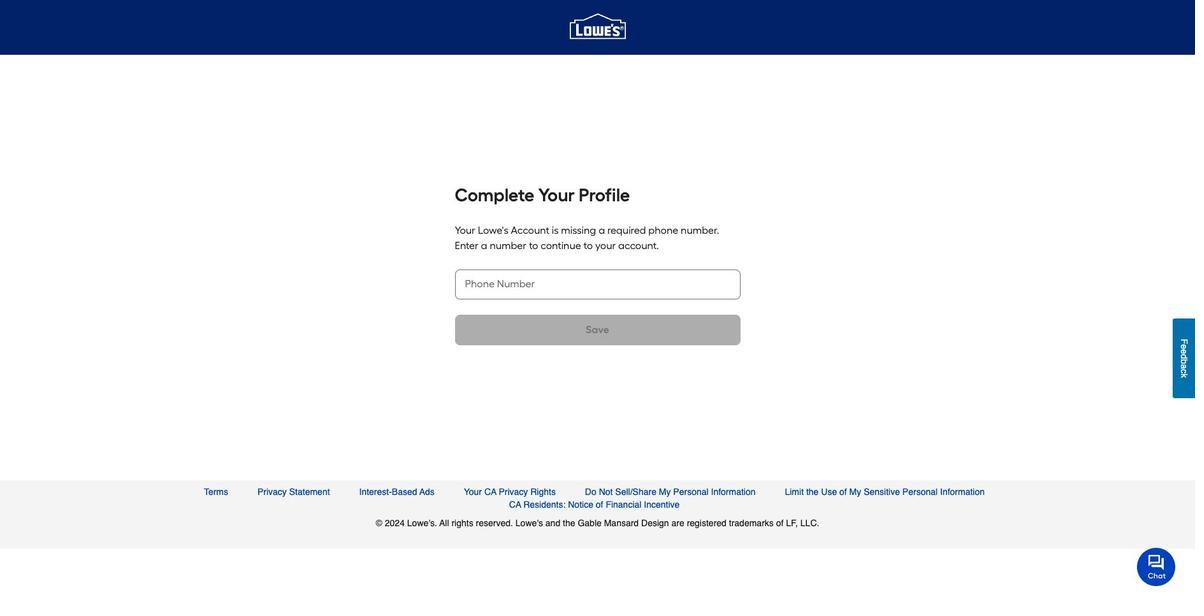 Task type: vqa. For each thing, say whether or not it's contained in the screenshot.
Chat Invite Button image in the right of the page
yes



Task type: describe. For each thing, give the bounding box(es) containing it.
chat invite button image
[[1138, 548, 1177, 587]]

personal phone number text field
[[455, 277, 741, 292]]



Task type: locate. For each thing, give the bounding box(es) containing it.
lowe's home improvement logo image
[[570, 0, 626, 55]]



